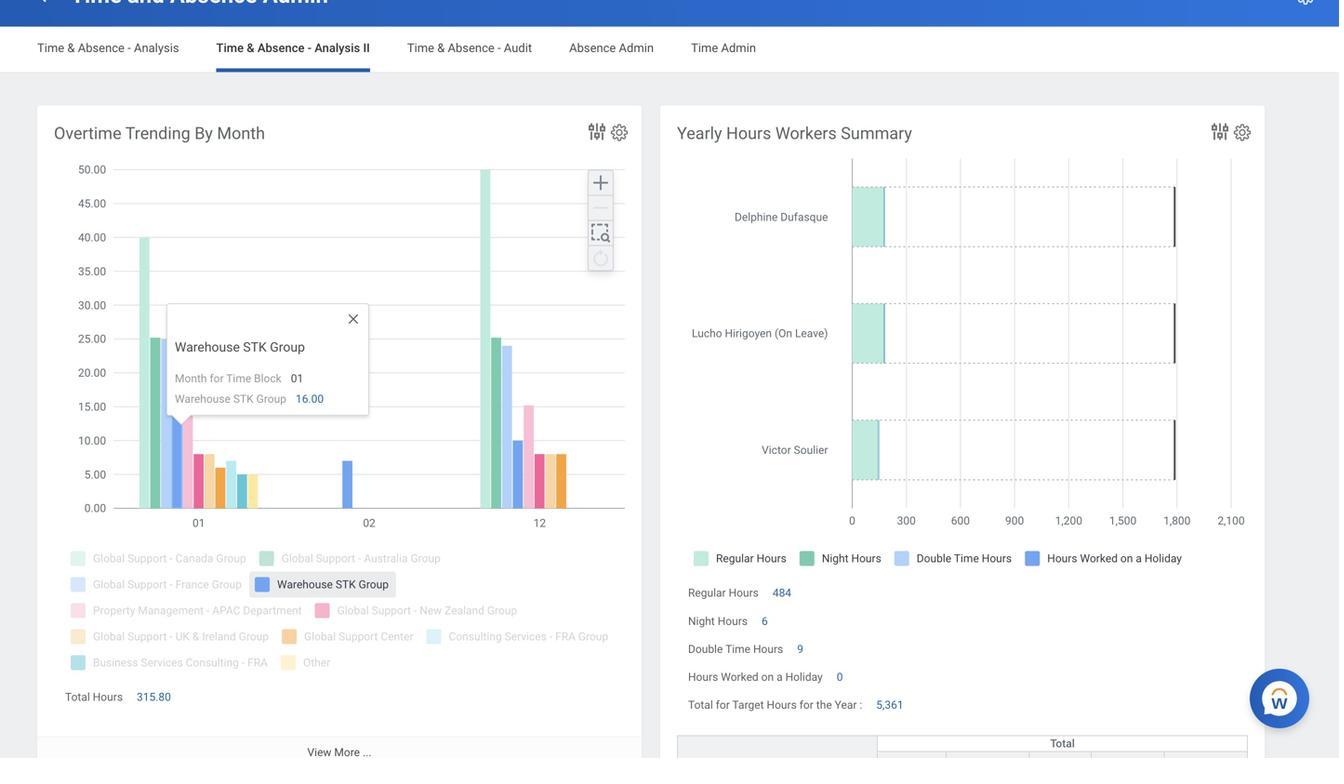 Task type: locate. For each thing, give the bounding box(es) containing it.
configure and view chart data image left configure yearly hours workers summary 'icon'
[[1210, 120, 1232, 143]]

for left "target"
[[716, 699, 730, 712]]

& for time & absence - analysis ii
[[247, 41, 255, 55]]

stk up block
[[243, 340, 267, 355]]

month inside month for time block 01 warehouse stk group 16.00
[[175, 372, 207, 385]]

total
[[65, 691, 90, 704], [689, 699, 713, 712], [1051, 737, 1075, 750]]

&
[[67, 41, 75, 55], [247, 41, 255, 55], [438, 41, 445, 55]]

2 configure and view chart data image from the left
[[1210, 120, 1232, 143]]

2 horizontal spatial -
[[498, 41, 501, 55]]

overtime trending by month element
[[37, 106, 642, 758]]

stk
[[243, 340, 267, 355], [233, 393, 254, 406]]

2 - from the left
[[308, 41, 312, 55]]

absence left the audit on the left top of the page
[[448, 41, 495, 55]]

1 horizontal spatial analysis
[[315, 41, 360, 55]]

tab list
[[19, 27, 1321, 72]]

a
[[777, 671, 783, 684]]

absence for time & absence - analysis ii
[[258, 41, 305, 55]]

0 horizontal spatial -
[[128, 41, 131, 55]]

time for time & absence - analysis
[[37, 41, 64, 55]]

for for target
[[716, 699, 730, 712]]

hours left 315.80
[[93, 691, 123, 704]]

absence
[[78, 41, 125, 55], [258, 41, 305, 55], [448, 41, 495, 55], [570, 41, 616, 55]]

- left ii
[[308, 41, 312, 55]]

1 configure and view chart data image from the left
[[586, 120, 609, 143]]

drag zoom image
[[590, 222, 612, 244]]

hours worked on a holiday
[[689, 671, 823, 684]]

2 analysis from the left
[[315, 41, 360, 55]]

6
[[762, 615, 768, 628]]

& for time & absence - audit
[[438, 41, 445, 55]]

warehouse stk group tooltip
[[167, 303, 369, 435]]

1 warehouse from the top
[[175, 340, 240, 355]]

analysis up trending
[[134, 41, 179, 55]]

& for time & absence - analysis
[[67, 41, 75, 55]]

absence right the audit on the left top of the page
[[570, 41, 616, 55]]

configure and view chart data image
[[586, 120, 609, 143], [1210, 120, 1232, 143]]

zoom out image
[[590, 197, 612, 219]]

0 horizontal spatial total
[[65, 691, 90, 704]]

analysis for time & absence - analysis ii
[[315, 41, 360, 55]]

1 & from the left
[[67, 41, 75, 55]]

1 analysis from the left
[[134, 41, 179, 55]]

hours up on
[[754, 643, 784, 656]]

block
[[254, 372, 282, 385]]

1 vertical spatial warehouse
[[175, 393, 231, 406]]

0 horizontal spatial admin
[[619, 41, 654, 55]]

absence up overtime
[[78, 41, 125, 55]]

1 horizontal spatial month
[[217, 124, 265, 143]]

warehouse
[[175, 340, 240, 355], [175, 393, 231, 406]]

1 horizontal spatial for
[[716, 699, 730, 712]]

for
[[210, 372, 224, 385], [716, 699, 730, 712], [800, 699, 814, 712]]

1 vertical spatial group
[[256, 393, 287, 406]]

2 warehouse from the top
[[175, 393, 231, 406]]

1 horizontal spatial -
[[308, 41, 312, 55]]

for left the
[[800, 699, 814, 712]]

total for total hours
[[65, 691, 90, 704]]

year
[[835, 699, 857, 712]]

1 admin from the left
[[619, 41, 654, 55]]

configure and view chart data image left configure overtime trending by month icon
[[586, 120, 609, 143]]

trending
[[125, 124, 190, 143]]

time
[[37, 41, 64, 55], [216, 41, 244, 55], [407, 41, 435, 55], [691, 41, 719, 55], [226, 372, 251, 385], [726, 643, 751, 656]]

stk inside month for time block 01 warehouse stk group 16.00
[[233, 393, 254, 406]]

- left the audit on the left top of the page
[[498, 41, 501, 55]]

0 horizontal spatial configure and view chart data image
[[586, 120, 609, 143]]

total row
[[677, 735, 1249, 758]]

configure overtime trending by month image
[[609, 122, 630, 143]]

row
[[677, 751, 1249, 758]]

ii
[[363, 41, 370, 55]]

admin for time admin
[[722, 41, 756, 55]]

total inside overtime trending by month element
[[65, 691, 90, 704]]

time inside month for time block 01 warehouse stk group 16.00
[[226, 372, 251, 385]]

workers
[[776, 124, 837, 143]]

night hours
[[689, 615, 748, 628]]

absence for time & absence - audit
[[448, 41, 495, 55]]

0 horizontal spatial &
[[67, 41, 75, 55]]

hours
[[727, 124, 772, 143], [729, 587, 759, 600], [718, 615, 748, 628], [754, 643, 784, 656], [689, 671, 719, 684], [93, 691, 123, 704], [767, 699, 797, 712]]

- up trending
[[128, 41, 131, 55]]

2 horizontal spatial total
[[1051, 737, 1075, 750]]

1 horizontal spatial configure and view chart data image
[[1210, 120, 1232, 143]]

summary
[[841, 124, 913, 143]]

3 absence from the left
[[448, 41, 495, 55]]

2 admin from the left
[[722, 41, 756, 55]]

double
[[689, 643, 723, 656]]

close image
[[346, 312, 361, 327]]

group
[[270, 340, 305, 355], [256, 393, 287, 406]]

0 horizontal spatial analysis
[[134, 41, 179, 55]]

- for time & absence - analysis ii
[[308, 41, 312, 55]]

-
[[128, 41, 131, 55], [308, 41, 312, 55], [498, 41, 501, 55]]

1 absence from the left
[[78, 41, 125, 55]]

4 absence from the left
[[570, 41, 616, 55]]

0
[[837, 671, 843, 684]]

target
[[733, 699, 764, 712]]

analysis
[[134, 41, 179, 55], [315, 41, 360, 55]]

1 vertical spatial month
[[175, 372, 207, 385]]

hours right regular
[[729, 587, 759, 600]]

1 horizontal spatial admin
[[722, 41, 756, 55]]

16.00
[[296, 393, 324, 406]]

5,361
[[877, 699, 904, 712]]

group down block
[[256, 393, 287, 406]]

overtime
[[54, 124, 122, 143]]

regular hours
[[689, 587, 759, 600]]

warehouse down warehouse stk group
[[175, 393, 231, 406]]

0 horizontal spatial month
[[175, 372, 207, 385]]

month down warehouse stk group
[[175, 372, 207, 385]]

1 vertical spatial stk
[[233, 393, 254, 406]]

admin
[[619, 41, 654, 55], [722, 41, 756, 55]]

by
[[195, 124, 213, 143]]

time & absence - analysis ii
[[216, 41, 370, 55]]

1 horizontal spatial total
[[689, 699, 713, 712]]

total for target hours for the year :
[[689, 699, 863, 712]]

hours right yearly
[[727, 124, 772, 143]]

previous page image
[[33, 0, 56, 5]]

for down warehouse stk group
[[210, 372, 224, 385]]

warehouse up month for time block 01 warehouse stk group 16.00
[[175, 340, 240, 355]]

stk down warehouse stk group
[[233, 393, 254, 406]]

3 - from the left
[[498, 41, 501, 55]]

configure and view chart data image inside yearly hours workers summary "element"
[[1210, 120, 1232, 143]]

- for time & absence - analysis
[[128, 41, 131, 55]]

0 horizontal spatial for
[[210, 372, 224, 385]]

regular
[[689, 587, 726, 600]]

month
[[217, 124, 265, 143], [175, 372, 207, 385]]

1 - from the left
[[128, 41, 131, 55]]

time inside yearly hours workers summary "element"
[[726, 643, 751, 656]]

2 horizontal spatial &
[[438, 41, 445, 55]]

2 absence from the left
[[258, 41, 305, 55]]

month for time block 01 warehouse stk group 16.00
[[175, 372, 324, 406]]

for inside month for time block 01 warehouse stk group 16.00
[[210, 372, 224, 385]]

absence left ii
[[258, 41, 305, 55]]

configure and view chart data image for summary
[[1210, 120, 1232, 143]]

reset image
[[590, 247, 612, 269]]

315.80 button
[[137, 690, 174, 705]]

double time hours
[[689, 643, 784, 656]]

1 horizontal spatial &
[[247, 41, 255, 55]]

for for time
[[210, 372, 224, 385]]

month right by at left
[[217, 124, 265, 143]]

2 & from the left
[[247, 41, 255, 55]]

time & absence - analysis
[[37, 41, 179, 55]]

9
[[798, 643, 804, 656]]

group up 01
[[270, 340, 305, 355]]

484
[[773, 587, 792, 600]]

analysis left ii
[[315, 41, 360, 55]]

0 vertical spatial stk
[[243, 340, 267, 355]]

0 vertical spatial warehouse
[[175, 340, 240, 355]]

3 & from the left
[[438, 41, 445, 55]]



Task type: describe. For each thing, give the bounding box(es) containing it.
484 button
[[773, 586, 795, 601]]

tab list containing time & absence - analysis
[[19, 27, 1321, 72]]

admin for absence admin
[[619, 41, 654, 55]]

total for total for target hours for the year :
[[689, 699, 713, 712]]

time admin
[[691, 41, 756, 55]]

2 horizontal spatial for
[[800, 699, 814, 712]]

0 vertical spatial group
[[270, 340, 305, 355]]

configure this page image
[[1295, 0, 1318, 7]]

6 button
[[762, 614, 771, 629]]

9 button
[[798, 642, 807, 657]]

yearly hours workers summary
[[677, 124, 913, 143]]

time & absence - audit
[[407, 41, 532, 55]]

total inside popup button
[[1051, 737, 1075, 750]]

hours down a
[[767, 699, 797, 712]]

yearly
[[677, 124, 723, 143]]

warehouse inside month for time block 01 warehouse stk group 16.00
[[175, 393, 231, 406]]

on
[[762, 671, 774, 684]]

night
[[689, 615, 715, 628]]

audit
[[504, 41, 532, 55]]

analysis for time & absence - analysis
[[134, 41, 179, 55]]

warehouse stk group
[[175, 340, 305, 355]]

configure and view chart data image for month
[[586, 120, 609, 143]]

16.00 button
[[296, 392, 327, 407]]

0 vertical spatial month
[[217, 124, 265, 143]]

total button
[[878, 736, 1248, 751]]

hours down double
[[689, 671, 719, 684]]

hours inside overtime trending by month element
[[93, 691, 123, 704]]

absence admin
[[570, 41, 654, 55]]

01
[[291, 372, 304, 385]]

absence for time & absence - analysis
[[78, 41, 125, 55]]

configure yearly hours workers summary image
[[1233, 122, 1253, 143]]

315.80
[[137, 691, 171, 704]]

group inside month for time block 01 warehouse stk group 16.00
[[256, 393, 287, 406]]

total hours
[[65, 691, 123, 704]]

worked
[[721, 671, 759, 684]]

time for time admin
[[691, 41, 719, 55]]

yearly hours workers summary element
[[661, 106, 1265, 758]]

the
[[817, 699, 832, 712]]

zoom in image
[[590, 172, 612, 194]]

5,361 button
[[877, 698, 907, 713]]

holiday
[[786, 671, 823, 684]]

hours up double time hours
[[718, 615, 748, 628]]

time for time & absence - analysis ii
[[216, 41, 244, 55]]

0 button
[[837, 670, 846, 685]]

overtime trending by month
[[54, 124, 265, 143]]

time for time & absence - audit
[[407, 41, 435, 55]]

:
[[860, 699, 863, 712]]

- for time & absence - audit
[[498, 41, 501, 55]]



Task type: vqa. For each thing, say whether or not it's contained in the screenshot.
the Hours
yes



